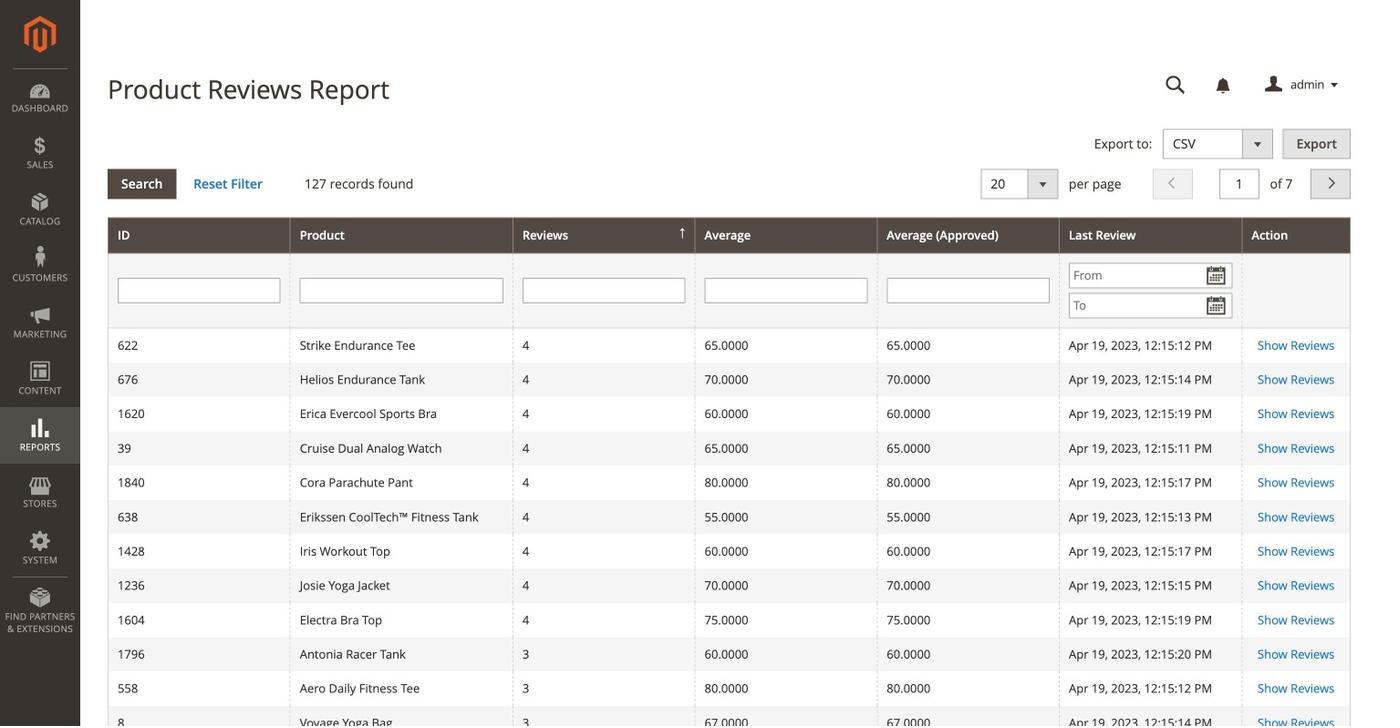 Task type: locate. For each thing, give the bounding box(es) containing it.
None text field
[[1219, 169, 1259, 199], [300, 278, 503, 304], [887, 278, 1050, 304], [1219, 169, 1259, 199], [300, 278, 503, 304], [887, 278, 1050, 304]]

To text field
[[1069, 293, 1233, 319]]

menu bar
[[0, 68, 80, 645]]

None text field
[[1153, 69, 1198, 101], [118, 278, 281, 304], [522, 278, 685, 304], [705, 278, 868, 304], [1153, 69, 1198, 101], [118, 278, 281, 304], [522, 278, 685, 304], [705, 278, 868, 304]]



Task type: describe. For each thing, give the bounding box(es) containing it.
From text field
[[1069, 263, 1233, 289]]

magento admin panel image
[[24, 16, 56, 53]]



